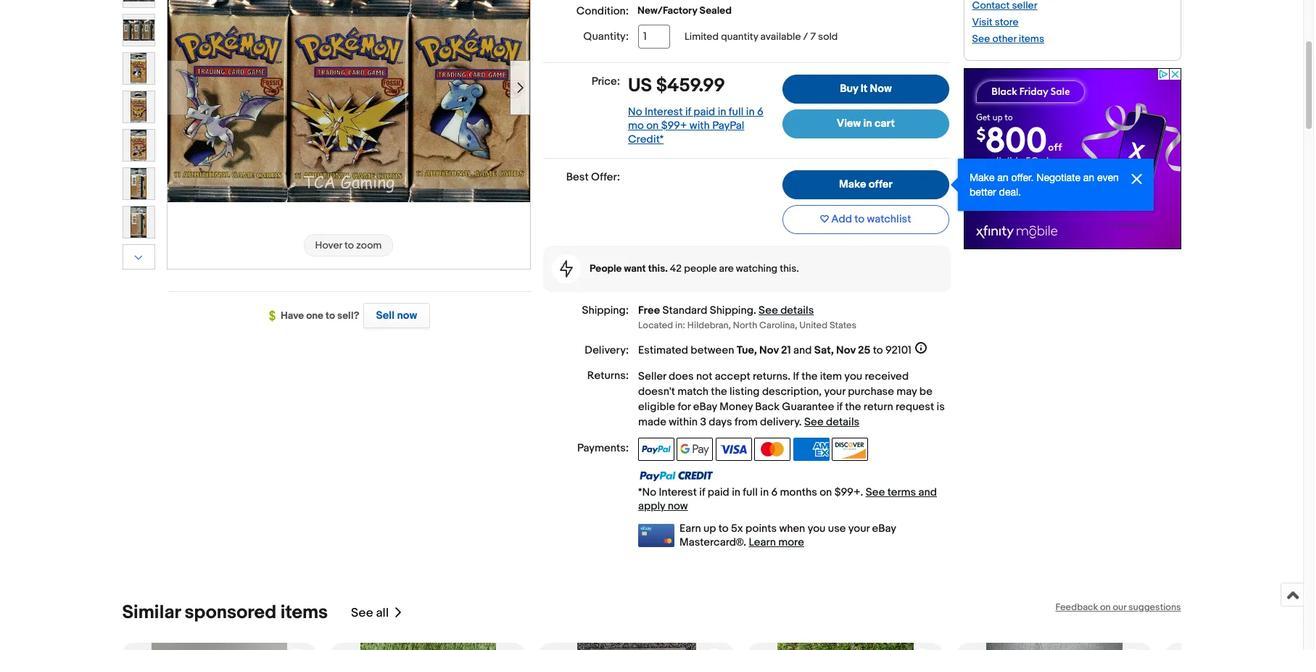 Task type: describe. For each thing, give the bounding box(es) containing it.
hildebran,
[[688, 320, 731, 332]]

*no
[[639, 486, 657, 500]]

learn more link
[[749, 537, 805, 550]]

other
[[993, 33, 1017, 45]]

picture 4 of 9 image
[[123, 53, 154, 84]]

see left all
[[351, 607, 373, 621]]

see inside see terms and apply now
[[866, 486, 886, 500]]

offer:
[[591, 170, 620, 184]]

in right paypal
[[746, 105, 755, 119]]

buy
[[840, 82, 859, 96]]

us $459.99
[[628, 75, 726, 97]]

ebay money back guarantee
[[694, 401, 835, 415]]

if for $99+.
[[700, 486, 706, 500]]

$99+.
[[835, 486, 864, 500]]

1 vertical spatial see details link
[[805, 416, 860, 430]]

delivery
[[760, 416, 799, 430]]

no
[[628, 105, 643, 119]]

condition:
[[577, 4, 629, 18]]

items inside visit store see other items
[[1019, 33, 1045, 45]]

picture 8 of 9 image
[[123, 207, 154, 238]]

for
[[678, 401, 691, 415]]

0 vertical spatial the
[[802, 370, 818, 384]]

store
[[995, 16, 1019, 28]]

42
[[670, 263, 682, 275]]

united
[[800, 320, 828, 332]]

picture 6 of 9 image
[[123, 130, 154, 161]]

best offer:
[[566, 170, 620, 184]]

seller
[[639, 370, 667, 384]]

earn up to 5x points when you use your ebay mastercard®.
[[680, 523, 897, 550]]

visit store see other items
[[973, 16, 1045, 45]]

north
[[733, 320, 758, 332]]

interest for *no
[[659, 486, 697, 500]]

0 horizontal spatial ebay
[[694, 401, 718, 415]]

learn
[[749, 537, 776, 550]]

*no interest if paid in full in 6 months on $99+.
[[639, 486, 866, 500]]

people
[[590, 263, 622, 275]]

. inside free standard shipping . see details located in: hildebran, north carolina, united states
[[754, 304, 757, 318]]

days
[[709, 416, 733, 430]]

See all text field
[[351, 607, 389, 621]]

1 an from the left
[[998, 172, 1009, 184]]

in right with on the right of page
[[718, 105, 727, 119]]

similar
[[122, 603, 181, 625]]

in left cart at the right top of the page
[[864, 117, 873, 131]]

better
[[970, 186, 997, 198]]

new/factory
[[638, 4, 698, 17]]

with
[[690, 119, 710, 133]]

quantity:
[[584, 30, 629, 44]]

sat,
[[815, 344, 834, 358]]

see terms and apply now link
[[639, 486, 937, 514]]

new/factory sealed
[[638, 4, 732, 17]]

sponsored
[[185, 603, 277, 625]]

in left months
[[761, 486, 769, 500]]

see terms and apply now
[[639, 486, 937, 514]]

ebay mastercard image
[[639, 525, 675, 548]]

limited quantity available / 7 sold
[[685, 30, 838, 43]]

sealed
[[700, 4, 732, 17]]

sell now
[[376, 309, 417, 323]]

discover image
[[832, 439, 868, 462]]

free standard shipping . see details located in: hildebran, north carolina, united states
[[639, 304, 857, 332]]

see inside free standard shipping . see details located in: hildebran, north carolina, united states
[[759, 304, 778, 318]]

feedback
[[1056, 603, 1099, 614]]

even
[[1098, 172, 1119, 184]]

in:
[[676, 320, 686, 332]]

match
[[678, 386, 709, 399]]

points
[[746, 523, 777, 537]]

similar sponsored items
[[122, 603, 328, 625]]

advertisement region
[[964, 68, 1182, 250]]

made
[[639, 416, 667, 430]]

price:
[[592, 75, 620, 89]]

american express image
[[793, 439, 830, 462]]

sell now link
[[360, 303, 430, 329]]

feedback on our suggestions
[[1056, 603, 1182, 614]]

us $459.99 main content
[[544, 0, 951, 550]]

one
[[306, 310, 324, 322]]

more
[[779, 537, 805, 550]]

cart
[[875, 117, 895, 131]]

eligible
[[639, 401, 676, 415]]

if for $99+
[[686, 105, 691, 119]]

dollar sign image
[[269, 311, 281, 322]]

shipping
[[710, 304, 754, 318]]

see down guarantee on the bottom of the page
[[805, 416, 824, 430]]

up
[[704, 523, 717, 537]]

sold
[[819, 30, 838, 43]]

make for make an offer. negotiate an even better deal.
[[970, 172, 995, 184]]

now inside see terms and apply now
[[668, 500, 688, 514]]

25
[[858, 344, 871, 358]]

21
[[782, 344, 791, 358]]

picture 2 of 9 image
[[123, 0, 154, 7]]

. see details
[[799, 416, 860, 430]]

on for mo
[[647, 119, 659, 133]]

our
[[1113, 603, 1127, 614]]

quantity
[[721, 30, 759, 43]]

1 this. from the left
[[648, 263, 668, 275]]

make an offer. negotiate an even better deal. tooltip
[[958, 159, 1154, 211]]

paypal image
[[639, 439, 675, 462]]

months
[[780, 486, 818, 500]]

located
[[639, 320, 674, 332]]

estimated
[[639, 344, 689, 358]]

tue,
[[737, 344, 757, 358]]

seller does not accept returns. if the item you received doesn't match the listing description, your purchase may be eligible for
[[639, 370, 933, 415]]

standard
[[663, 304, 708, 318]]

1 vertical spatial items
[[281, 603, 328, 625]]

to inside 'add to watchlist' button
[[855, 213, 865, 227]]

not
[[697, 370, 713, 384]]

all
[[376, 607, 389, 621]]

2 this. from the left
[[780, 263, 799, 275]]

apply
[[639, 500, 666, 514]]

if
[[793, 370, 799, 384]]

earn
[[680, 523, 701, 537]]

are
[[719, 263, 734, 275]]

free
[[639, 304, 660, 318]]

sell
[[376, 309, 395, 323]]

the inside if the return request is made within 3 days from delivery
[[845, 401, 862, 415]]

return
[[864, 401, 894, 415]]



Task type: vqa. For each thing, say whether or not it's contained in the screenshot.
Have one to sell?
yes



Task type: locate. For each thing, give the bounding box(es) containing it.
when
[[780, 523, 806, 537]]

1 horizontal spatial an
[[1084, 172, 1095, 184]]

1 horizontal spatial and
[[919, 486, 937, 500]]

paid inside no interest if paid in full in 6 mo on $99+ with paypal credit*
[[694, 105, 716, 119]]

on left the our
[[1101, 603, 1111, 614]]

ebay inside "earn up to 5x points when you use your ebay mastercard®."
[[873, 523, 897, 537]]

1 vertical spatial ebay
[[873, 523, 897, 537]]

2 horizontal spatial if
[[837, 401, 843, 415]]

the down accept
[[711, 386, 727, 399]]

picture 7 of 9 image
[[123, 168, 154, 200]]

now
[[397, 309, 417, 323], [668, 500, 688, 514]]

shipping:
[[582, 304, 629, 318]]

no interest if paid in full in 6 mo on $99+ with paypal credit* link
[[628, 105, 764, 147]]

returns:
[[588, 370, 629, 383]]

you inside seller does not accept returns. if the item you received doesn't match the listing description, your purchase may be eligible for
[[845, 370, 863, 384]]

1 horizontal spatial this.
[[780, 263, 799, 275]]

delivery:
[[585, 344, 629, 358]]

paid for months
[[708, 486, 730, 500]]

6
[[758, 105, 764, 119], [772, 486, 778, 500]]

the right if
[[802, 370, 818, 384]]

full for months
[[743, 486, 758, 500]]

interest for no
[[645, 105, 683, 119]]

0 vertical spatial see details link
[[759, 304, 814, 318]]

this.
[[648, 263, 668, 275], [780, 263, 799, 275]]

Quantity: text field
[[639, 25, 671, 49]]

6 for *no interest if paid in full in 6 months on $99+.
[[772, 486, 778, 500]]

1 horizontal spatial 6
[[772, 486, 778, 500]]

1 vertical spatial and
[[919, 486, 937, 500]]

$99+
[[661, 119, 688, 133]]

does
[[669, 370, 694, 384]]

nov left 25
[[837, 344, 856, 358]]

have
[[281, 310, 304, 322]]

your inside "earn up to 5x points when you use your ebay mastercard®."
[[849, 523, 870, 537]]

3x sealed fossil long/hanger booster packs (artset) wotc original pokemon cards - picture 1 of 9 image
[[167, 0, 530, 202]]

see inside visit store see other items
[[973, 33, 991, 45]]

/
[[804, 30, 809, 43]]

make offer
[[840, 178, 893, 191]]

1 vertical spatial the
[[711, 386, 727, 399]]

ebay up 3
[[694, 401, 718, 415]]

see up the carolina,
[[759, 304, 778, 318]]

on left the $99+.
[[820, 486, 832, 500]]

2 an from the left
[[1084, 172, 1095, 184]]

1 horizontal spatial make
[[970, 172, 995, 184]]

within
[[669, 416, 698, 430]]

1 vertical spatial 6
[[772, 486, 778, 500]]

full right with on the right of page
[[729, 105, 744, 119]]

5x
[[731, 523, 744, 537]]

make inside the make an offer. negotiate an even better deal.
[[970, 172, 995, 184]]

to inside "earn up to 5x points when you use your ebay mastercard®."
[[719, 523, 729, 537]]

to right one
[[326, 310, 335, 322]]

ebay down terms
[[873, 523, 897, 537]]

accept
[[715, 370, 751, 384]]

0 vertical spatial ebay
[[694, 401, 718, 415]]

terms
[[888, 486, 917, 500]]

1 horizontal spatial ebay
[[873, 523, 897, 537]]

paid up up
[[708, 486, 730, 500]]

1 horizontal spatial nov
[[837, 344, 856, 358]]

add
[[832, 213, 853, 227]]

this. left 42
[[648, 263, 668, 275]]

interest inside no interest if paid in full in 6 mo on $99+ with paypal credit*
[[645, 105, 683, 119]]

details inside free standard shipping . see details located in: hildebran, north carolina, united states
[[781, 304, 814, 318]]

0 vertical spatial and
[[794, 344, 812, 358]]

1 horizontal spatial items
[[1019, 33, 1045, 45]]

0 horizontal spatial and
[[794, 344, 812, 358]]

use
[[828, 523, 846, 537]]

see left terms
[[866, 486, 886, 500]]

and inside see terms and apply now
[[919, 486, 937, 500]]

make an offer. negotiate an even better deal.
[[970, 172, 1119, 198]]

interest
[[645, 105, 683, 119], [659, 486, 697, 500]]

1 vertical spatial details
[[826, 416, 860, 430]]

listing
[[730, 386, 760, 399]]

0 horizontal spatial .
[[754, 304, 757, 318]]

on right mo
[[647, 119, 659, 133]]

1 nov from the left
[[760, 344, 779, 358]]

0 vertical spatial full
[[729, 105, 744, 119]]

see
[[973, 33, 991, 45], [759, 304, 778, 318], [805, 416, 824, 430], [866, 486, 886, 500], [351, 607, 373, 621]]

0 horizontal spatial your
[[825, 386, 846, 399]]

full for mo
[[729, 105, 744, 119]]

nov left 21
[[760, 344, 779, 358]]

see details link down guarantee on the bottom of the page
[[805, 416, 860, 430]]

if inside no interest if paid in full in 6 mo on $99+ with paypal credit*
[[686, 105, 691, 119]]

make for make offer
[[840, 178, 867, 191]]

make offer link
[[783, 170, 950, 199]]

you right item
[[845, 370, 863, 384]]

see details link
[[759, 304, 814, 318], [805, 416, 860, 430]]

0 vertical spatial items
[[1019, 33, 1045, 45]]

this. right watching
[[780, 263, 799, 275]]

1 vertical spatial paid
[[708, 486, 730, 500]]

details
[[781, 304, 814, 318], [826, 416, 860, 430]]

an up deal.
[[998, 172, 1009, 184]]

1 horizontal spatial your
[[849, 523, 870, 537]]

7
[[811, 30, 816, 43]]

watchlist
[[867, 213, 912, 227]]

with details__icon image
[[560, 260, 573, 278]]

. up north
[[754, 304, 757, 318]]

view
[[837, 117, 861, 131]]

states
[[830, 320, 857, 332]]

interest right no
[[645, 105, 683, 119]]

purchase
[[848, 386, 895, 399]]

if the return request is made within 3 days from delivery
[[639, 401, 945, 430]]

your right use
[[849, 523, 870, 537]]

on inside no interest if paid in full in 6 mo on $99+ with paypal credit*
[[647, 119, 659, 133]]

guarantee
[[782, 401, 835, 415]]

3
[[700, 416, 707, 430]]

full up "points"
[[743, 486, 758, 500]]

visa image
[[716, 439, 752, 462]]

1 vertical spatial on
[[820, 486, 832, 500]]

0 vertical spatial 6
[[758, 105, 764, 119]]

see down visit
[[973, 33, 991, 45]]

2 vertical spatial the
[[845, 401, 862, 415]]

0 vertical spatial paid
[[694, 105, 716, 119]]

0 vertical spatial on
[[647, 119, 659, 133]]

0 horizontal spatial now
[[397, 309, 417, 323]]

people
[[684, 263, 717, 275]]

mastercard®.
[[680, 537, 747, 550]]

1 horizontal spatial now
[[668, 500, 688, 514]]

6 for no interest if paid in full in 6 mo on $99+ with paypal credit*
[[758, 105, 764, 119]]

2 horizontal spatial the
[[845, 401, 862, 415]]

6 inside no interest if paid in full in 6 mo on $99+ with paypal credit*
[[758, 105, 764, 119]]

details up united
[[781, 304, 814, 318]]

if up . see details
[[837, 401, 843, 415]]

if down paypal credit image
[[700, 486, 706, 500]]

visit store link
[[973, 16, 1019, 28]]

estimated between tue, nov 21 and sat, nov 25 to 92101
[[639, 344, 912, 358]]

see all link
[[351, 603, 404, 625]]

to right add
[[855, 213, 865, 227]]

an left even
[[1084, 172, 1095, 184]]

. down guarantee on the bottom of the page
[[799, 416, 802, 430]]

paid down $459.99
[[694, 105, 716, 119]]

google pay image
[[677, 439, 714, 462]]

if inside if the return request is made within 3 days from delivery
[[837, 401, 843, 415]]

if down $459.99
[[686, 105, 691, 119]]

deal.
[[1000, 186, 1022, 198]]

details up discover image
[[826, 416, 860, 430]]

suggestions
[[1129, 603, 1182, 614]]

0 vertical spatial your
[[825, 386, 846, 399]]

may
[[897, 386, 917, 399]]

1 vertical spatial now
[[668, 500, 688, 514]]

it
[[861, 82, 868, 96]]

0 horizontal spatial if
[[686, 105, 691, 119]]

0 horizontal spatial make
[[840, 178, 867, 191]]

6 left months
[[772, 486, 778, 500]]

no interest if paid in full in 6 mo on $99+ with paypal credit*
[[628, 105, 764, 147]]

negotiate
[[1037, 172, 1081, 184]]

your inside seller does not accept returns. if the item you received doesn't match the listing description, your purchase may be eligible for
[[825, 386, 846, 399]]

0 vertical spatial interest
[[645, 105, 683, 119]]

1 horizontal spatial you
[[845, 370, 863, 384]]

0 horizontal spatial items
[[281, 603, 328, 625]]

1 horizontal spatial on
[[820, 486, 832, 500]]

the down purchase at the bottom right
[[845, 401, 862, 415]]

carolina,
[[760, 320, 798, 332]]

1 vertical spatial if
[[837, 401, 843, 415]]

1 vertical spatial you
[[808, 523, 826, 537]]

make up "better"
[[970, 172, 995, 184]]

0 horizontal spatial details
[[781, 304, 814, 318]]

paypal credit image
[[639, 471, 714, 482]]

items right other
[[1019, 33, 1045, 45]]

credit*
[[628, 133, 664, 147]]

items
[[1019, 33, 1045, 45], [281, 603, 328, 625]]

6 right paypal
[[758, 105, 764, 119]]

1 horizontal spatial details
[[826, 416, 860, 430]]

in up 5x
[[732, 486, 741, 500]]

paid for mo
[[694, 105, 716, 119]]

learn more
[[749, 537, 805, 550]]

0 horizontal spatial 6
[[758, 105, 764, 119]]

to left 5x
[[719, 523, 729, 537]]

1 horizontal spatial the
[[802, 370, 818, 384]]

your down item
[[825, 386, 846, 399]]

see other items link
[[973, 33, 1045, 45]]

0 vertical spatial you
[[845, 370, 863, 384]]

full inside no interest if paid in full in 6 mo on $99+ with paypal credit*
[[729, 105, 744, 119]]

0 vertical spatial if
[[686, 105, 691, 119]]

2 vertical spatial on
[[1101, 603, 1111, 614]]

an
[[998, 172, 1009, 184], [1084, 172, 1095, 184]]

1 vertical spatial full
[[743, 486, 758, 500]]

interest down paypal credit image
[[659, 486, 697, 500]]

payments:
[[578, 442, 629, 456]]

the
[[802, 370, 818, 384], [711, 386, 727, 399], [845, 401, 862, 415]]

visit
[[973, 16, 993, 28]]

1 vertical spatial your
[[849, 523, 870, 537]]

1 horizontal spatial if
[[700, 486, 706, 500]]

available
[[761, 30, 801, 43]]

0 horizontal spatial an
[[998, 172, 1009, 184]]

2 nov from the left
[[837, 344, 856, 358]]

2 horizontal spatial on
[[1101, 603, 1111, 614]]

0 horizontal spatial nov
[[760, 344, 779, 358]]

0 horizontal spatial this.
[[648, 263, 668, 275]]

make inside make offer link
[[840, 178, 867, 191]]

best
[[566, 170, 589, 184]]

view in cart
[[837, 117, 895, 131]]

request
[[896, 401, 935, 415]]

1 vertical spatial .
[[799, 416, 802, 430]]

now up earn
[[668, 500, 688, 514]]

to right 25
[[873, 344, 883, 358]]

0 horizontal spatial you
[[808, 523, 826, 537]]

items left see all
[[281, 603, 328, 625]]

0 vertical spatial now
[[397, 309, 417, 323]]

money
[[720, 401, 753, 415]]

.
[[754, 304, 757, 318], [799, 416, 802, 430]]

want
[[624, 263, 646, 275]]

now
[[870, 82, 892, 96]]

0 horizontal spatial on
[[647, 119, 659, 133]]

add to watchlist
[[832, 213, 912, 227]]

and right 21
[[794, 344, 812, 358]]

picture 3 of 9 image
[[123, 15, 154, 46]]

0 vertical spatial .
[[754, 304, 757, 318]]

picture 5 of 9 image
[[123, 91, 154, 123]]

on for months
[[820, 486, 832, 500]]

master card image
[[755, 439, 791, 462]]

0 vertical spatial details
[[781, 304, 814, 318]]

sell?
[[337, 310, 360, 322]]

feedback on our suggestions link
[[1056, 603, 1182, 614]]

you inside "earn up to 5x points when you use your ebay mastercard®."
[[808, 523, 826, 537]]

you left use
[[808, 523, 826, 537]]

0 horizontal spatial the
[[711, 386, 727, 399]]

you
[[845, 370, 863, 384], [808, 523, 826, 537]]

offer
[[869, 178, 893, 191]]

buy it now link
[[783, 75, 950, 104]]

1 horizontal spatial .
[[799, 416, 802, 430]]

and right terms
[[919, 486, 937, 500]]

your
[[825, 386, 846, 399], [849, 523, 870, 537]]

now right sell
[[397, 309, 417, 323]]

see details link up the carolina,
[[759, 304, 814, 318]]

make left offer
[[840, 178, 867, 191]]

2 vertical spatial if
[[700, 486, 706, 500]]

received
[[865, 370, 909, 384]]

1 vertical spatial interest
[[659, 486, 697, 500]]



